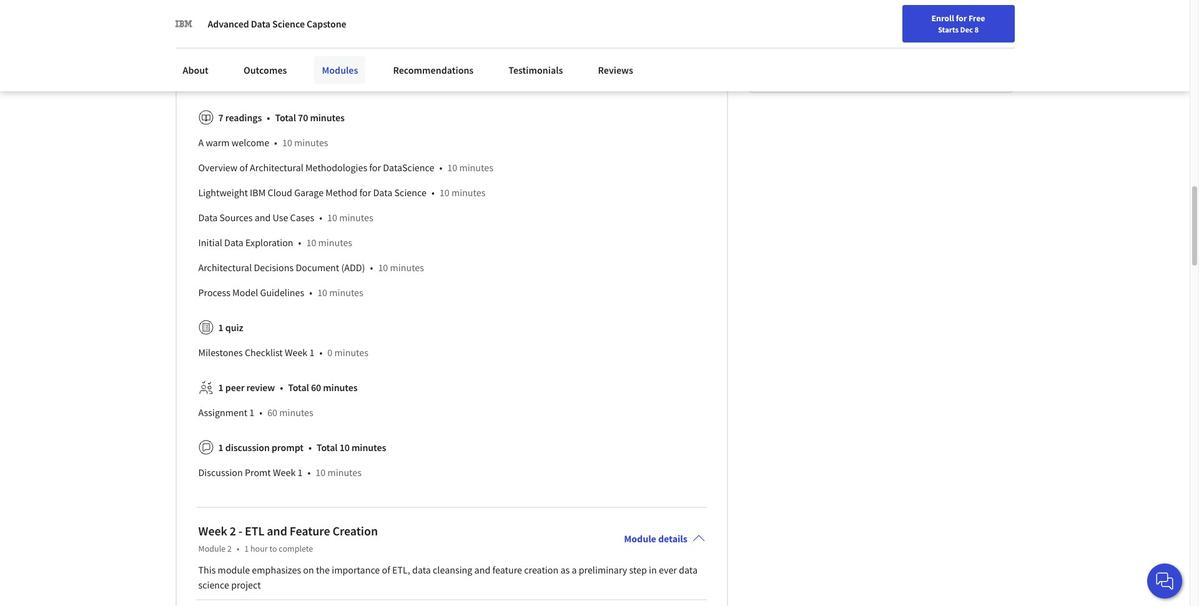Task type: vqa. For each thing, say whether or not it's contained in the screenshot.
"discussion"
yes



Task type: locate. For each thing, give the bounding box(es) containing it.
module up project
[[218, 563, 250, 576]]

modules link
[[315, 56, 366, 84]]

8
[[975, 24, 979, 34]]

and inside hide info about module content region
[[255, 211, 271, 224]]

1 data from the left
[[412, 563, 431, 576]]

(add)
[[341, 261, 365, 274]]

module right about on the left top of page
[[273, 15, 302, 27]]

discussion
[[225, 441, 270, 453]]

0 horizontal spatial module
[[198, 543, 226, 554]]

of right overview
[[240, 161, 248, 174]]

module up step
[[624, 532, 657, 545]]

module inside this module emphasizes on the importance of etl, data cleansing and feature creation as a preliminary step in ever data science project
[[218, 563, 250, 576]]

• total 10 minutes
[[309, 441, 386, 453]]

peer
[[225, 381, 245, 393]]

0 vertical spatial week
[[285, 346, 308, 358]]

2 left -
[[230, 523, 236, 538]]

english button
[[924, 25, 1000, 66]]

in
[[649, 563, 657, 576]]

week right checklist
[[285, 346, 308, 358]]

7 readings
[[218, 111, 262, 124]]

shopping cart: 1 item image
[[894, 34, 918, 54]]

as
[[561, 563, 570, 576]]

for left datascience
[[369, 161, 381, 174]]

module
[[624, 532, 657, 545], [198, 543, 226, 554]]

1 vertical spatial and
[[267, 523, 287, 538]]

for inside enroll for free starts dec 8
[[956, 12, 967, 24]]

0 horizontal spatial of
[[240, 161, 248, 174]]

10
[[282, 136, 292, 149], [448, 161, 458, 174], [440, 186, 450, 199], [327, 211, 337, 224], [306, 236, 316, 249], [378, 261, 388, 274], [318, 286, 327, 298], [340, 441, 350, 453], [316, 466, 326, 478]]

total up "outcomes"
[[262, 51, 283, 64]]

minute
[[292, 51, 322, 64], [312, 76, 342, 89]]

1 horizontal spatial of
[[382, 563, 390, 576]]

• down -
[[237, 543, 239, 554]]

0 vertical spatial science
[[272, 17, 305, 30]]

architectural up process
[[198, 261, 252, 274]]

feature
[[493, 563, 522, 576]]

info about module content element
[[193, 5, 705, 490]]

advanced
[[208, 17, 249, 30]]

week down prompt
[[273, 466, 296, 478]]

None search field
[[178, 33, 478, 58]]

1 discussion prompt
[[218, 441, 304, 453]]

a warm welcome • 10 minutes
[[198, 136, 328, 149]]

and left use
[[255, 211, 271, 224]]

quiz
[[225, 321, 243, 333]]

week left -
[[198, 523, 227, 538]]

science down datascience
[[395, 186, 427, 199]]

0 horizontal spatial module
[[218, 563, 250, 576]]

preview
[[355, 76, 390, 89]]

to
[[270, 543, 277, 554]]

0
[[328, 346, 333, 358]]

•
[[347, 76, 350, 89], [267, 111, 270, 124], [274, 136, 277, 149], [440, 161, 443, 174], [432, 186, 435, 199], [319, 211, 322, 224], [298, 236, 301, 249], [370, 261, 373, 274], [309, 286, 313, 298], [320, 346, 323, 358], [280, 381, 283, 393], [259, 406, 263, 418], [309, 441, 312, 453], [308, 466, 311, 478], [237, 543, 239, 554]]

0 vertical spatial for
[[956, 12, 967, 24]]

for right method
[[360, 186, 371, 199]]

enroll
[[932, 12, 955, 24]]

0 vertical spatial 2
[[230, 523, 236, 538]]

your
[[821, 39, 838, 51]]

0 vertical spatial 60
[[311, 381, 321, 393]]

1 vertical spatial week
[[273, 466, 296, 478]]

minute up modules
[[292, 51, 322, 64]]

advanced data science capstone
[[208, 17, 347, 30]]

2 vertical spatial for
[[360, 186, 371, 199]]

2 data from the left
[[679, 563, 698, 576]]

module right preview
[[392, 76, 425, 89]]

minutes
[[310, 111, 345, 124], [294, 136, 328, 149], [460, 161, 494, 174], [452, 186, 486, 199], [339, 211, 373, 224], [318, 236, 352, 249], [390, 261, 424, 274], [329, 286, 363, 298], [335, 346, 369, 358], [323, 381, 358, 393], [279, 406, 313, 418], [352, 441, 386, 453], [328, 466, 362, 478]]

ever
[[659, 563, 677, 576]]

assignment 1 • 60 minutes
[[198, 406, 313, 418]]

ibm link
[[811, 39, 827, 54]]

0 horizontal spatial data
[[412, 563, 431, 576]]

science
[[272, 17, 305, 30], [395, 186, 427, 199]]

methodologies
[[306, 161, 367, 174]]

2 left hour
[[227, 543, 232, 554]]

cleansing
[[433, 563, 473, 576]]

architectural up cloud
[[250, 161, 304, 174]]

week
[[285, 346, 308, 358], [273, 466, 296, 478], [198, 523, 227, 538]]

0 horizontal spatial ibm
[[250, 186, 266, 199]]

the
[[316, 563, 330, 576]]

1 vertical spatial of
[[382, 563, 390, 576]]

review
[[247, 381, 275, 393]]

1 vertical spatial module
[[392, 76, 425, 89]]

of inside this module emphasizes on the importance of etl, data cleansing and feature creation as a preliminary step in ever data science project
[[382, 563, 390, 576]]

2 horizontal spatial module
[[392, 76, 425, 89]]

total right prompt
[[317, 441, 338, 453]]

1 left 0
[[310, 346, 315, 358]]

0 vertical spatial of
[[240, 161, 248, 174]]

and left "feature"
[[475, 563, 491, 576]]

0 vertical spatial architectural
[[250, 161, 304, 174]]

week inside week 2 - etl and feature creation module 2 • 1 hour to complete
[[198, 523, 227, 538]]

total left 70
[[275, 111, 296, 124]]

data right "ever"
[[679, 563, 698, 576]]

data
[[251, 17, 271, 30], [373, 186, 393, 199], [198, 211, 218, 224], [224, 236, 244, 249]]

hide info about module content region
[[198, 40, 705, 490]]

1 left hour
[[244, 543, 249, 554]]

1 horizontal spatial science
[[395, 186, 427, 199]]

and up to at the bottom left
[[267, 523, 287, 538]]

0 vertical spatial and
[[255, 211, 271, 224]]

total for • total 60 minutes
[[288, 381, 309, 393]]

0 horizontal spatial science
[[272, 17, 305, 30]]

cases
[[290, 211, 314, 224]]

minute up • total 70 minutes
[[312, 76, 342, 89]]

1 horizontal spatial module
[[273, 15, 302, 27]]

module inside the hide info about module content dropdown button
[[273, 15, 302, 27]]

for
[[956, 12, 967, 24], [369, 161, 381, 174], [360, 186, 371, 199]]

total right "review"
[[288, 381, 309, 393]]

data right etl,
[[412, 563, 431, 576]]

a
[[572, 563, 577, 576]]

lightweight
[[198, 186, 248, 199]]

1 vertical spatial ibm
[[250, 186, 266, 199]]

0 vertical spatial ibm
[[811, 40, 827, 53]]

project
[[231, 578, 261, 591]]

testimonials link
[[501, 56, 571, 84]]

details
[[659, 532, 688, 545]]

1 vertical spatial 60
[[268, 406, 277, 418]]

• left 0
[[320, 346, 323, 358]]

free
[[969, 12, 986, 24]]

science right about on the left top of page
[[272, 17, 305, 30]]

0 horizontal spatial 60
[[268, 406, 277, 418]]

1 up "outcomes"
[[285, 51, 290, 64]]

hide
[[213, 15, 231, 27]]

for up dec
[[956, 12, 967, 24]]

2 vertical spatial module
[[218, 563, 250, 576]]

warm
[[206, 136, 230, 149]]

0 vertical spatial module
[[273, 15, 302, 27]]

and inside week 2 - etl and feature creation module 2 • 1 hour to complete
[[267, 523, 287, 538]]

1 vertical spatial science
[[395, 186, 427, 199]]

importance
[[332, 563, 380, 576]]

2
[[230, 523, 236, 538], [227, 543, 232, 554]]

about
[[183, 64, 209, 76]]

module up this
[[198, 543, 226, 554]]

document
[[296, 261, 339, 274]]

discussion
[[198, 466, 243, 478]]

datascience
[[383, 161, 435, 174]]

chat with us image
[[1155, 571, 1175, 591]]

• left preview
[[347, 76, 350, 89]]

week 2 - etl and feature creation module 2 • 1 hour to complete
[[198, 523, 378, 554]]

1 horizontal spatial data
[[679, 563, 698, 576]]

60 down milestones checklist week 1 • 0 minutes
[[311, 381, 321, 393]]

60 down "review"
[[268, 406, 277, 418]]

of
[[240, 161, 248, 174], [382, 563, 390, 576]]

dec
[[961, 24, 973, 34]]

1 down total 1 minute
[[305, 76, 310, 89]]

creation
[[524, 563, 559, 576]]

2 vertical spatial week
[[198, 523, 227, 538]]

cloud
[[268, 186, 292, 199]]

info
[[233, 15, 248, 27]]

• right readings
[[267, 111, 270, 124]]

1 left the quiz
[[218, 321, 223, 333]]

module
[[273, 15, 302, 27], [392, 76, 425, 89], [218, 563, 250, 576]]

modules
[[322, 64, 358, 76]]

architectural
[[250, 161, 304, 174], [198, 261, 252, 274]]

• total 70 minutes
[[267, 111, 345, 124]]

science
[[198, 578, 229, 591]]

of left etl,
[[382, 563, 390, 576]]

-
[[239, 523, 243, 538]]

1 quiz
[[218, 321, 243, 333]]

total
[[262, 51, 283, 64], [275, 111, 296, 124], [288, 381, 309, 393], [317, 441, 338, 453]]

find your new career
[[804, 39, 882, 51]]

2 vertical spatial and
[[475, 563, 491, 576]]



Task type: describe. For each thing, give the bounding box(es) containing it.
discussion promt week 1 • 10 minutes
[[198, 466, 362, 478]]

hour
[[251, 543, 268, 554]]

1 peer review
[[218, 381, 275, 393]]

hide info about module content
[[213, 15, 333, 27]]

data sources and use cases • 10 minutes
[[198, 211, 373, 224]]

creation
[[333, 523, 378, 538]]

architectural decisions document (add) • 10 minutes
[[198, 261, 424, 274]]

a
[[198, 136, 204, 149]]

preliminary
[[579, 563, 628, 576]]

1 up the discussion
[[218, 441, 223, 453]]

• right (add)
[[370, 261, 373, 274]]

outcomes link
[[236, 56, 295, 84]]

week for promt
[[273, 466, 296, 478]]

banner navigation
[[10, 0, 352, 34]]

prompt
[[272, 441, 304, 453]]

1 vertical spatial architectural
[[198, 261, 252, 274]]

sources
[[220, 211, 253, 224]]

• right datascience
[[440, 161, 443, 174]]

career
[[858, 39, 882, 51]]

• down "review"
[[259, 406, 263, 418]]

1 horizontal spatial ibm
[[811, 40, 827, 53]]

0 vertical spatial minute
[[292, 51, 322, 64]]

initial
[[198, 236, 222, 249]]

etl,
[[392, 563, 410, 576]]

• right cases
[[319, 211, 322, 224]]

of inside hide info about module content region
[[240, 161, 248, 174]]

hide info about module content button
[[193, 10, 338, 32]]

• right prompt
[[309, 441, 312, 453]]

garage
[[294, 186, 324, 199]]

1 down prompt
[[298, 466, 303, 478]]

promt
[[245, 466, 271, 478]]

milestones
[[198, 346, 243, 358]]

1 horizontal spatial module
[[624, 532, 657, 545]]

• down datascience
[[432, 186, 435, 199]]

data right initial at left top
[[224, 236, 244, 249]]

overview of architectural methodologies for datascience • 10 minutes
[[198, 161, 494, 174]]

total for • total 70 minutes
[[275, 111, 296, 124]]

data down datascience
[[373, 186, 393, 199]]

total for • total 10 minutes
[[317, 441, 338, 453]]

data up initial at left top
[[198, 211, 218, 224]]

enroll for free starts dec 8
[[932, 12, 986, 34]]

and inside this module emphasizes on the importance of etl, data cleansing and feature creation as a preliminary step in ever data science project
[[475, 563, 491, 576]]

• right "review"
[[280, 381, 283, 393]]

testimonials
[[509, 64, 563, 76]]

show notifications image
[[1018, 41, 1033, 56]]

ibm inside hide info about module content region
[[250, 186, 266, 199]]

reviews
[[598, 64, 634, 76]]

new
[[840, 39, 856, 51]]

• right welcome
[[274, 136, 277, 149]]

reviews link
[[591, 56, 641, 84]]

complete
[[279, 543, 313, 554]]

total 1 minute
[[262, 51, 322, 64]]

1 vertical spatial 2
[[227, 543, 232, 554]]

on
[[303, 563, 314, 576]]

capstone
[[307, 17, 347, 30]]

exploration
[[246, 236, 293, 249]]

milestones checklist week 1 • 0 minutes
[[198, 346, 369, 358]]

module details
[[624, 532, 688, 545]]

outcomes
[[244, 64, 287, 76]]

preview module link
[[355, 76, 425, 89]]

content
[[304, 15, 333, 27]]

overview
[[198, 161, 238, 174]]

readings
[[225, 111, 262, 124]]

initial data exploration • 10 minutes
[[198, 236, 352, 249]]

feature
[[290, 523, 330, 538]]

step
[[630, 563, 647, 576]]

• inside week 2 - etl and feature creation module 2 • 1 hour to complete
[[237, 543, 239, 554]]

ibm image
[[175, 15, 193, 32]]

• down • total 10 minutes
[[308, 466, 311, 478]]

etl
[[245, 523, 265, 538]]

1 horizontal spatial 60
[[311, 381, 321, 393]]

1 vertical spatial minute
[[312, 76, 342, 89]]

recommendations
[[393, 64, 474, 76]]

module inside hide info about module content region
[[392, 76, 425, 89]]

use
[[273, 211, 288, 224]]

1 inside week 2 - etl and feature creation module 2 • 1 hour to complete
[[244, 543, 249, 554]]

lightweight ibm cloud garage method for data science • 10 minutes
[[198, 186, 486, 199]]

1 vertical spatial for
[[369, 161, 381, 174]]

module inside week 2 - etl and feature creation module 2 • 1 hour to complete
[[198, 543, 226, 554]]

science inside hide info about module content region
[[395, 186, 427, 199]]

week for checklist
[[285, 346, 308, 358]]

english
[[947, 39, 977, 52]]

this
[[198, 563, 216, 576]]

about link
[[175, 56, 216, 84]]

find
[[804, 39, 820, 51]]

emphasizes
[[252, 563, 301, 576]]

process model guidelines • 10 minutes
[[198, 286, 363, 298]]

welcome
[[232, 136, 269, 149]]

this module emphasizes on the importance of etl, data cleansing and feature creation as a preliminary step in ever data science project
[[198, 563, 698, 591]]

• down cases
[[298, 236, 301, 249]]

checklist
[[245, 346, 283, 358]]

1 down 1 peer review
[[249, 406, 254, 418]]

assignment
[[198, 406, 247, 418]]

data right info
[[251, 17, 271, 30]]

find your new career link
[[797, 37, 888, 53]]

guidelines
[[260, 286, 304, 298]]

7
[[218, 111, 223, 124]]

1 left peer
[[218, 381, 223, 393]]

1 minute • preview module
[[305, 76, 425, 89]]

starts
[[938, 24, 959, 34]]

• down architectural decisions document (add) • 10 minutes
[[309, 286, 313, 298]]

• total 60 minutes
[[280, 381, 358, 393]]

decisions
[[254, 261, 294, 274]]

recommendations link
[[386, 56, 481, 84]]



